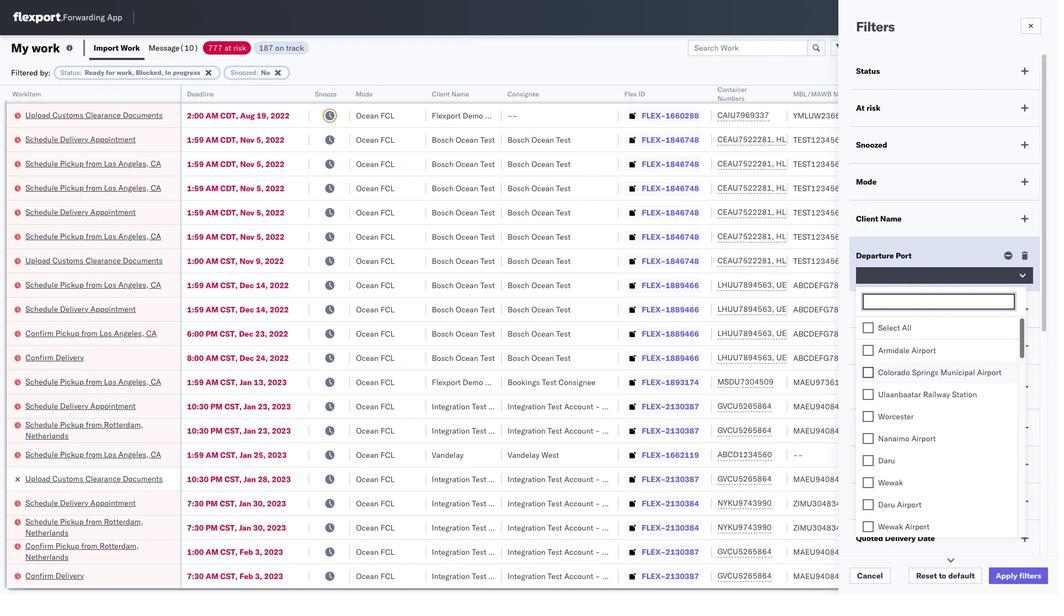 Task type: describe. For each thing, give the bounding box(es) containing it.
apply filters
[[996, 571, 1041, 581]]

10 resize handle column header from the left
[[996, 85, 1009, 596]]

los for confirm pickup from los angeles, ca link
[[100, 328, 112, 338]]

flex-1893174
[[642, 378, 699, 387]]

7 lagerfeld from the top
[[618, 572, 651, 582]]

3 account from the top
[[564, 475, 593, 485]]

wewak for wewak airport
[[878, 522, 903, 532]]

cst, left 9,
[[220, 256, 238, 266]]

6 1:59 from the top
[[187, 280, 204, 290]]

3 1889466 from the top
[[666, 329, 699, 339]]

4 integration from the top
[[508, 499, 546, 509]]

vandelay west
[[508, 450, 559, 460]]

10:30 for schedule delivery appointment
[[187, 402, 209, 412]]

dec left 24,
[[240, 353, 254, 363]]

integration for schedule pickup from rotterdam, netherlands button related to 10:30 pm cst, jan 23, 2023
[[508, 426, 546, 436]]

8 fcl from the top
[[381, 280, 395, 290]]

1 flex- from the top
[[642, 111, 666, 121]]

3 gvcu5265864 from the top
[[717, 474, 772, 484]]

forwarding app link
[[13, 12, 122, 23]]

ca for 1st schedule pickup from los angeles, ca link
[[151, 159, 161, 169]]

2:00 am cdt, aug 19, 2022
[[187, 111, 290, 121]]

pickup for 6th schedule pickup from los angeles, ca link from the top of the page
[[60, 450, 84, 460]]

1 schedule pickup from los angeles, ca link from the top
[[25, 158, 161, 169]]

schedule delivery appointment button for 1:59 am cdt, nov 5, 2022
[[25, 207, 136, 219]]

1662119
[[666, 450, 699, 460]]

3 lhuu7894563, from the top
[[717, 329, 774, 339]]

worcester
[[878, 412, 914, 422]]

resize handle column header for mbl/mawb numbers button
[[920, 85, 933, 596]]

5 hlxu8034992 from the top
[[834, 232, 889, 242]]

angeles, for 1st schedule pickup from los angeles, ca link
[[118, 159, 149, 169]]

mode button
[[351, 88, 415, 99]]

1 hlxu8034992 from the top
[[834, 135, 889, 145]]

2023 for schedule pickup from rotterdam, netherlands link for 10:30
[[272, 426, 291, 436]]

3 fcl from the top
[[381, 159, 395, 169]]

ceau7522281, hlxu6269489, hlxu8034992 for 2nd upload customs clearance documents link from the bottom
[[717, 256, 889, 266]]

2023 for schedule delivery appointment link associated with 10:30 pm cst, jan 23, 2023
[[272, 402, 291, 412]]

7:30 am cst, feb 3, 2023
[[187, 572, 283, 582]]

6 ceau7522281, from the top
[[717, 256, 774, 266]]

armidale
[[878, 346, 910, 356]]

10 fcl from the top
[[381, 329, 395, 339]]

1 cdt, from the top
[[220, 111, 238, 121]]

2 abcdefg78456546 from the top
[[793, 305, 867, 315]]

1 schedule delivery appointment link from the top
[[25, 134, 136, 145]]

schedule for schedule pickup from rotterdam, netherlands button for 7:30 pm cst, jan 30, 2023
[[25, 517, 58, 527]]

1893174
[[666, 378, 699, 387]]

5 schedule pickup from los angeles, ca from the top
[[25, 377, 161, 387]]

1 account from the top
[[564, 402, 593, 412]]

from for 5th schedule pickup from los angeles, ca link from the top of the page
[[86, 377, 102, 387]]

2023 for "confirm pickup from rotterdam, netherlands" link
[[264, 547, 283, 557]]

2 2130384 from the top
[[666, 523, 699, 533]]

2023 for schedule pickup from rotterdam, netherlands link corresponding to 7:30
[[267, 523, 286, 533]]

7 flex- from the top
[[642, 256, 666, 266]]

date
[[918, 534, 935, 544]]

6 schedule pickup from los angeles, ca button from the top
[[25, 449, 161, 461]]

6 schedule pickup from los angeles, ca link from the top
[[25, 449, 161, 460]]

20 flex- from the top
[[642, 572, 666, 582]]

pickup for 3rd schedule pickup from los angeles, ca link from the top of the page
[[60, 231, 84, 241]]

documents for 1st upload customs clearance documents button from the bottom of the page
[[123, 256, 163, 266]]

deadline button
[[181, 88, 299, 99]]

2 ceau7522281, from the top
[[717, 159, 774, 169]]

4 lhuu7894563, from the top
[[717, 353, 774, 363]]

import work
[[94, 43, 140, 53]]

1 vertical spatial client
[[856, 214, 878, 224]]

4 schedule pickup from los angeles, ca from the top
[[25, 280, 161, 290]]

3, for 7:30 am cst, feb 3, 2023
[[255, 572, 262, 582]]

for
[[106, 68, 115, 76]]

4 fcl from the top
[[381, 183, 395, 193]]

ceau7522281, hlxu6269489, hlxu8034992 for 5th schedule pickup from los angeles, ca link from the bottom of the page
[[717, 183, 889, 193]]

0 vertical spatial risk
[[233, 43, 246, 53]]

numbers for mbl/mawb numbers
[[833, 90, 861, 98]]

los for 5th schedule pickup from los angeles, ca link from the bottom of the page
[[104, 183, 116, 193]]

schedule for 2nd schedule pickup from los angeles, ca button from the bottom
[[25, 377, 58, 387]]

snooze
[[315, 90, 337, 98]]

cst, down 1:59 am cst, jan 25, 2023
[[224, 475, 242, 485]]

maeu9736123
[[793, 378, 849, 387]]

mbl/mawb numbers
[[793, 90, 861, 98]]

7 karl from the top
[[602, 572, 616, 582]]

3 2130387 from the top
[[666, 475, 699, 485]]

documents for 2nd upload customs clearance documents button from the bottom of the page
[[123, 110, 163, 120]]

client name button
[[426, 88, 491, 99]]

16 ocean fcl from the top
[[356, 475, 395, 485]]

numbers for container numbers
[[717, 94, 745, 103]]

3 ceau7522281, from the top
[[717, 183, 774, 193]]

12 flex- from the top
[[642, 378, 666, 387]]

14, for schedule delivery appointment
[[256, 305, 268, 315]]

choi
[[973, 402, 990, 412]]

select
[[878, 323, 900, 333]]

schedule for 1st schedule pickup from los angeles, ca button
[[25, 159, 58, 169]]

pickup for third schedule pickup from los angeles, ca link from the bottom
[[60, 280, 84, 290]]

progress
[[173, 68, 200, 76]]

2130387 for schedule delivery appointment
[[666, 402, 699, 412]]

8 flex- from the top
[[642, 280, 666, 290]]

2023 down 28,
[[267, 499, 286, 509]]

message
[[149, 43, 180, 53]]

5 5, from the top
[[256, 232, 264, 242]]

quoted delivery date
[[856, 534, 935, 544]]

cst, down 1:59 am cst, jan 13, 2023
[[224, 402, 242, 412]]

Search Work text field
[[688, 39, 808, 56]]

airport for nanaimo airport
[[911, 434, 936, 444]]

15 flex- from the top
[[642, 450, 666, 460]]

1:00 am cst, nov 9, 2022
[[187, 256, 284, 266]]

1 schedule pickup from los angeles, ca button from the top
[[25, 158, 161, 170]]

on
[[275, 43, 284, 53]]

14 ocean fcl from the top
[[356, 426, 395, 436]]

dec up 6:00 pm cst, dec 23, 2022
[[240, 305, 254, 315]]

consignee name
[[856, 460, 918, 470]]

777 at risk
[[208, 43, 246, 53]]

caiu7969337
[[717, 110, 769, 120]]

Search Shipments (/) text field
[[848, 9, 954, 26]]

2 schedule pickup from los angeles, ca from the top
[[25, 183, 161, 193]]

vandelay for vandelay
[[432, 450, 464, 460]]

5 schedule pickup from los angeles, ca button from the top
[[25, 376, 161, 389]]

3 flex-1889466 from the top
[[642, 329, 699, 339]]

gvcu5265864 for schedule delivery appointment
[[717, 402, 772, 411]]

netherlands for 10:30
[[25, 431, 69, 441]]

rotterdam, for 1:00 am cst, feb 3, 2023
[[100, 541, 139, 551]]

7 1:59 from the top
[[187, 305, 204, 315]]

1 integration test account - karl lagerfeld from the top
[[508, 402, 651, 412]]

armidale airport
[[878, 346, 936, 356]]

1 karl from the top
[[602, 402, 616, 412]]

3 karl from the top
[[602, 475, 616, 485]]

from for schedule pickup from rotterdam, netherlands link for 10:30
[[86, 420, 102, 430]]

28,
[[258, 475, 270, 485]]

1 flex-1846748 from the top
[[642, 135, 699, 145]]

1 7:30 from the top
[[187, 499, 204, 509]]

12 fcl from the top
[[381, 378, 395, 387]]

cst, up '10:30 pm cst, jan 28, 2023'
[[220, 450, 238, 460]]

schedule pickup from rotterdam, netherlands button for 7:30 pm cst, jan 30, 2023
[[25, 517, 166, 540]]

cst, up 1:59 am cst, jan 13, 2023
[[220, 353, 238, 363]]

5, for 1st schedule pickup from los angeles, ca link
[[256, 159, 264, 169]]

my
[[11, 40, 29, 55]]

1 ceau7522281, hlxu6269489, hlxu8034992 from the top
[[717, 135, 889, 145]]

dec down 1:00 am cst, nov 9, 2022
[[240, 280, 254, 290]]

springs
[[912, 368, 938, 378]]

departure
[[856, 251, 894, 261]]

bookings test consignee
[[508, 378, 596, 387]]

arrival port
[[856, 304, 899, 314]]

7:30 for confirm delivery
[[187, 572, 204, 582]]

angeles, for 5th schedule pickup from los angeles, ca link from the bottom of the page
[[118, 183, 149, 193]]

cst, up 1:00 am cst, feb 3, 2023
[[220, 523, 237, 533]]

2023 for 6th schedule pickup from los angeles, ca link from the top of the page
[[268, 450, 287, 460]]

3 abcdefg78456546 from the top
[[793, 329, 867, 339]]

airport for wewak airport
[[905, 522, 930, 532]]

2 account from the top
[[564, 426, 593, 436]]

at risk
[[856, 103, 880, 113]]

list box containing select all
[[856, 317, 1017, 596]]

origin
[[1015, 402, 1036, 412]]

reset to default
[[916, 571, 975, 581]]

ceau7522281, hlxu6269489, hlxu8034992 for schedule delivery appointment link associated with 1:59 am cdt, nov 5, 2022
[[717, 207, 889, 217]]

23, for schedule delivery appointment
[[258, 402, 270, 412]]

1 clearance from the top
[[85, 110, 121, 120]]

colorado
[[878, 368, 910, 378]]

schedule for 3rd schedule pickup from los angeles, ca button from the bottom of the page
[[25, 280, 58, 290]]

reset to default button
[[908, 568, 983, 585]]

cst, down 1:00 am cst, feb 3, 2023
[[220, 572, 238, 582]]

4 cdt, from the top
[[220, 183, 238, 193]]

integration for first confirm delivery button from the bottom
[[508, 572, 546, 582]]

consignee button
[[502, 88, 608, 99]]

snoozed for snoozed
[[856, 140, 887, 150]]

filtered by:
[[11, 68, 51, 77]]

aug
[[240, 111, 255, 121]]

hlxu6269489, for 2nd upload customs clearance documents link from the bottom
[[776, 256, 832, 266]]

25,
[[254, 450, 266, 460]]

in
[[165, 68, 171, 76]]

18 flex- from the top
[[642, 523, 666, 533]]

9 ocean fcl from the top
[[356, 305, 395, 315]]

dec up 8:00 am cst, dec 24, 2022
[[239, 329, 253, 339]]

angeles, for confirm pickup from los angeles, ca link
[[114, 328, 144, 338]]

pm up 1:00 am cst, feb 3, 2023
[[206, 523, 218, 533]]

schedule for schedule pickup from rotterdam, netherlands button related to 10:30 pm cst, jan 23, 2023
[[25, 420, 58, 430]]

upload customs clearance documents for 1st upload customs clearance documents link from the top of the page
[[25, 110, 163, 120]]

2130387 for confirm delivery
[[666, 572, 699, 582]]

(10)
[[180, 43, 199, 53]]

10:30 for schedule pickup from rotterdam, netherlands
[[187, 426, 209, 436]]

integration for schedule pickup from rotterdam, netherlands button for 7:30 pm cst, jan 30, 2023
[[508, 523, 546, 533]]

schedule for first schedule pickup from los angeles, ca button from the bottom of the page
[[25, 450, 58, 460]]

flex id button
[[619, 88, 701, 99]]

pm down 1:59 am cst, jan 13, 2023
[[210, 402, 223, 412]]

resize handle column header for 'mode' button
[[413, 85, 426, 596]]

ca for third schedule pickup from los angeles, ca link from the bottom
[[151, 280, 161, 290]]

1 upload customs clearance documents button from the top
[[25, 109, 163, 122]]

6 ocean fcl from the top
[[356, 232, 395, 242]]

pickup for confirm pickup from los angeles, ca link
[[56, 328, 79, 338]]

maeu9408431 for schedule pickup from rotterdam, netherlands
[[793, 426, 849, 436]]

carrier name
[[856, 423, 906, 433]]

vandelay for vandelay west
[[508, 450, 539, 460]]

pm up 1:59 am cst, jan 25, 2023
[[210, 426, 223, 436]]

terminal
[[856, 378, 888, 388]]

13,
[[254, 378, 266, 387]]

2 uetu5238478 from the top
[[776, 304, 830, 314]]

by:
[[40, 68, 51, 77]]

13 ocean fcl from the top
[[356, 402, 395, 412]]

confirm pickup from los angeles, ca link
[[25, 328, 157, 339]]

carrier
[[856, 423, 882, 433]]

7 integration test account - karl lagerfeld from the top
[[508, 572, 651, 582]]

confirm pickup from rotterdam, netherlands button
[[25, 541, 166, 564]]

8:00 am cst, dec 24, 2022
[[187, 353, 289, 363]]

upload for 1st upload customs clearance documents button from the bottom of the page
[[25, 256, 50, 266]]

from for "confirm pickup from rotterdam, netherlands" link
[[81, 541, 98, 551]]

maeu9408431 for confirm pickup from rotterdam, netherlands
[[793, 547, 849, 557]]

2 1889466 from the top
[[666, 305, 699, 315]]

5 1:59 from the top
[[187, 232, 204, 242]]

2 flex-1889466 from the top
[[642, 305, 699, 315]]

to
[[939, 571, 946, 581]]

appointment for 10:30 pm cst, jan 23, 2023
[[90, 401, 136, 411]]

11 am from the top
[[206, 378, 218, 387]]

mbl/mawb
[[793, 90, 832, 98]]

1:59 am cdt, nov 5, 2022 for 2nd schedule pickup from los angeles, ca button from the top of the page
[[187, 183, 285, 193]]

confirm pickup from rotterdam, netherlands link
[[25, 541, 166, 563]]

2 confirm delivery button from the top
[[25, 571, 84, 583]]

schedule for first schedule delivery appointment button from the bottom of the page
[[25, 498, 58, 508]]

13 fcl from the top
[[381, 402, 395, 412]]

1 horizontal spatial client name
[[856, 214, 902, 224]]

resize handle column header for workitem button
[[167, 85, 180, 596]]

consignee inside button
[[508, 90, 539, 98]]

message (10)
[[149, 43, 199, 53]]

jaehyung choi - test origin agent
[[939, 402, 1059, 412]]

flex-2130387 for confirm delivery
[[642, 572, 699, 582]]

2 flex-1846748 from the top
[[642, 159, 699, 169]]

3 schedule pickup from los angeles, ca from the top
[[25, 231, 161, 241]]

4 flex-1889466 from the top
[[642, 353, 699, 363]]

17 flex- from the top
[[642, 499, 666, 509]]

pm down 1:59 am cst, jan 25, 2023
[[210, 475, 223, 485]]

action
[[1020, 43, 1045, 53]]

4 test123456 from the top
[[793, 208, 840, 218]]

1 7:30 pm cst, jan 30, 2023 from the top
[[187, 499, 286, 509]]

6 test123456 from the top
[[793, 256, 840, 266]]

gaurav
[[939, 159, 964, 169]]

client name inside "button"
[[432, 90, 469, 98]]

jan left 13,
[[240, 378, 252, 387]]

snoozed for snoozed : no
[[231, 68, 256, 76]]

777
[[208, 43, 222, 53]]

2023 right 28,
[[272, 475, 291, 485]]

1660288
[[666, 111, 699, 121]]

jaehyung
[[939, 402, 971, 412]]

cst, up 7:30 am cst, feb 3, 2023
[[220, 547, 238, 557]]

8:00
[[187, 353, 204, 363]]

from for confirm pickup from los angeles, ca link
[[81, 328, 98, 338]]

schedule delivery appointment link for 1:59 am cdt, nov 5, 2022
[[25, 207, 136, 218]]

port for final port
[[876, 341, 892, 351]]

code)
[[856, 386, 883, 396]]

2:00
[[187, 111, 204, 121]]

my work
[[11, 40, 60, 55]]

2 lhuu7894563, from the top
[[717, 304, 774, 314]]

from for schedule pickup from rotterdam, netherlands link corresponding to 7:30
[[86, 517, 102, 527]]

6 karl from the top
[[602, 547, 616, 557]]

jan left 25,
[[240, 450, 252, 460]]

3 lagerfeld from the top
[[618, 475, 651, 485]]

confirm inside button
[[25, 328, 54, 338]]

workitem button
[[7, 88, 169, 99]]

gvcu5265864 for confirm pickup from rotterdam, netherlands
[[717, 547, 772, 557]]

1:59 am cdt, nov 5, 2022 for 1:59 am cdt, nov 5, 2022 schedule delivery appointment button
[[187, 208, 285, 218]]

nanaimo airport
[[878, 434, 936, 444]]

flex id
[[624, 90, 645, 98]]

west
[[541, 450, 559, 460]]

track
[[286, 43, 304, 53]]

1 schedule pickup from los angeles, ca from the top
[[25, 159, 161, 169]]

flexport for -
[[432, 111, 461, 121]]

1 2130384 from the top
[[666, 499, 699, 509]]

3 flex-2130387 from the top
[[642, 475, 699, 485]]

ymluw236679313
[[793, 111, 864, 121]]

9,
[[256, 256, 263, 266]]

1 fcl from the top
[[381, 111, 395, 121]]

4 integration test account - karl lagerfeld from the top
[[508, 499, 651, 509]]

0 vertical spatial 23,
[[255, 329, 267, 339]]

confirm pickup from los angeles, ca
[[25, 328, 157, 338]]

8 am from the top
[[206, 280, 218, 290]]

1:59 am cst, dec 14, 2022 for schedule delivery appointment
[[187, 305, 289, 315]]

1 5, from the top
[[256, 135, 264, 145]]

2 1846748 from the top
[[666, 159, 699, 169]]



Task type: vqa. For each thing, say whether or not it's contained in the screenshot.
Notifications settings at the top left of the page
no



Task type: locate. For each thing, give the bounding box(es) containing it.
0 vertical spatial flex-2130384
[[642, 499, 699, 509]]

blocked,
[[136, 68, 163, 76]]

0 vertical spatial 7:30 pm cst, jan 30, 2023
[[187, 499, 286, 509]]

schedule delivery appointment link for 10:30 pm cst, jan 23, 2023
[[25, 401, 136, 412]]

0 vertical spatial 10:30 pm cst, jan 23, 2023
[[187, 402, 291, 412]]

1 vertical spatial --
[[793, 450, 803, 460]]

1 1846748 from the top
[[666, 135, 699, 145]]

airport right municipal
[[977, 368, 1002, 378]]

1 vertical spatial 3,
[[255, 572, 262, 582]]

confirm delivery link for first confirm delivery button from the bottom
[[25, 571, 84, 582]]

0 horizontal spatial client name
[[432, 90, 469, 98]]

confirm
[[25, 328, 54, 338], [25, 353, 54, 363], [25, 541, 54, 551], [25, 571, 54, 581]]

hlxu8034992 for 2nd upload customs clearance documents link from the bottom
[[834, 256, 889, 266]]

maeu9408431 for confirm delivery
[[793, 572, 849, 582]]

2 appointment from the top
[[90, 207, 136, 217]]

2 flexport from the top
[[432, 378, 461, 387]]

0 horizontal spatial risk
[[233, 43, 246, 53]]

from inside confirm pickup from los angeles, ca link
[[81, 328, 98, 338]]

4 am from the top
[[206, 183, 218, 193]]

confirm pickup from rotterdam, netherlands
[[25, 541, 139, 562]]

pickup for 5th schedule pickup from los angeles, ca link from the bottom of the page
[[60, 183, 84, 193]]

0 vertical spatial port
[[896, 251, 912, 261]]

port for arrival port
[[883, 304, 899, 314]]

ready
[[85, 68, 104, 76]]

schedule for 1:59 am cdt, nov 5, 2022 schedule delivery appointment button
[[25, 207, 58, 217]]

2 schedule pickup from rotterdam, netherlands from the top
[[25, 517, 143, 538]]

3 5, from the top
[[256, 183, 264, 193]]

14, up 6:00 pm cst, dec 23, 2022
[[256, 305, 268, 315]]

rotterdam, for 7:30 pm cst, jan 30, 2023
[[104, 517, 143, 527]]

0 vertical spatial confirm delivery link
[[25, 352, 84, 363]]

6 account from the top
[[564, 547, 593, 557]]

rotterdam, inside confirm pickup from rotterdam, netherlands
[[100, 541, 139, 551]]

1:59 am cst, dec 14, 2022 for schedule pickup from los angeles, ca
[[187, 280, 289, 290]]

numbers down container
[[717, 94, 745, 103]]

1 vertical spatial snoozed
[[856, 140, 887, 150]]

gaurav jawla
[[939, 159, 985, 169]]

30,
[[253, 499, 265, 509], [253, 523, 265, 533]]

23, for schedule pickup from rotterdam, netherlands
[[258, 426, 270, 436]]

jan down 13,
[[244, 402, 256, 412]]

customs for 1st upload customs clearance documents link from the top of the page
[[52, 110, 83, 120]]

0 vertical spatial wewak
[[878, 478, 903, 488]]

5 ocean fcl from the top
[[356, 208, 395, 218]]

18 fcl from the top
[[381, 523, 395, 533]]

1 1889466 from the top
[[666, 280, 699, 290]]

1 horizontal spatial snoozed
[[856, 140, 887, 150]]

flex-2130387 for schedule delivery appointment
[[642, 402, 699, 412]]

2 vertical spatial port
[[876, 341, 892, 351]]

7:30 up 1:00 am cst, feb 3, 2023
[[187, 523, 204, 533]]

hlxu6269489, for schedule delivery appointment link associated with 1:59 am cdt, nov 5, 2022
[[776, 207, 832, 217]]

demo down client name "button"
[[463, 111, 483, 121]]

1:00 for 1:00 am cst, nov 9, 2022
[[187, 256, 204, 266]]

ceau7522281, hlxu6269489, hlxu8034992 for 1st schedule pickup from los angeles, ca link
[[717, 159, 889, 169]]

3 schedule delivery appointment link from the top
[[25, 304, 136, 315]]

savant
[[964, 329, 988, 339]]

0 vertical spatial demo
[[463, 111, 483, 121]]

ca
[[151, 159, 161, 169], [151, 183, 161, 193], [151, 231, 161, 241], [151, 280, 161, 290], [146, 328, 157, 338], [151, 377, 161, 387], [151, 450, 161, 460]]

1 vertical spatial clearance
[[85, 256, 121, 266]]

pickup for 5th schedule pickup from los angeles, ca link from the top of the page
[[60, 377, 84, 387]]

1 vertical spatial 23,
[[258, 402, 270, 412]]

all
[[902, 323, 911, 333]]

1 lagerfeld from the top
[[618, 402, 651, 412]]

2130384
[[666, 499, 699, 509], [666, 523, 699, 533]]

4 karl from the top
[[602, 499, 616, 509]]

jan up 25,
[[244, 426, 256, 436]]

airport up springs
[[912, 346, 936, 356]]

3 hlxu6269489, from the top
[[776, 183, 832, 193]]

3 1:59 am cdt, nov 5, 2022 from the top
[[187, 183, 285, 193]]

1 vertical spatial flexport demo consignee
[[432, 378, 522, 387]]

schedule pickup from los angeles, ca
[[25, 159, 161, 169], [25, 183, 161, 193], [25, 231, 161, 241], [25, 280, 161, 290], [25, 377, 161, 387], [25, 450, 161, 460]]

cst, down 8:00 am cst, dec 24, 2022
[[220, 378, 238, 387]]

2023 for confirm delivery link associated with first confirm delivery button from the bottom
[[264, 572, 283, 582]]

confirm pickup from los angeles, ca button
[[25, 328, 157, 340]]

airport up wewak airport
[[897, 500, 922, 510]]

status : ready for work, blocked, in progress
[[60, 68, 200, 76]]

10:30 pm cst, jan 23, 2023 down 1:59 am cst, jan 13, 2023
[[187, 402, 291, 412]]

0 vertical spatial rotterdam,
[[104, 420, 143, 430]]

schedule for schedule delivery appointment button related to 10:30 pm cst, jan 23, 2023
[[25, 401, 58, 411]]

2 vertical spatial clearance
[[85, 474, 121, 484]]

1 hlxu6269489, from the top
[[776, 135, 832, 145]]

: for status
[[80, 68, 82, 76]]

rotterdam, for 10:30 pm cst, jan 23, 2023
[[104, 420, 143, 430]]

appointment
[[90, 134, 136, 144], [90, 207, 136, 217], [90, 304, 136, 314], [90, 401, 136, 411], [90, 498, 136, 508]]

1 resize handle column header from the left
[[167, 85, 180, 596]]

2023 right 13,
[[268, 378, 287, 387]]

airport
[[912, 346, 936, 356], [977, 368, 1002, 378], [911, 434, 936, 444], [897, 500, 922, 510], [905, 522, 930, 532]]

wewak for wewak
[[878, 478, 903, 488]]

0 vertical spatial 1:00
[[187, 256, 204, 266]]

10:30 pm cst, jan 23, 2023 up 1:59 am cst, jan 25, 2023
[[187, 426, 291, 436]]

1 vertical spatial 1:59 am cst, dec 14, 2022
[[187, 305, 289, 315]]

hlxu6269489, for 1st schedule pickup from los angeles, ca link
[[776, 159, 832, 169]]

pickup
[[60, 159, 84, 169], [60, 183, 84, 193], [60, 231, 84, 241], [60, 280, 84, 290], [56, 328, 79, 338], [60, 377, 84, 387], [60, 420, 84, 430], [60, 450, 84, 460], [60, 517, 84, 527], [56, 541, 79, 551]]

2 upload customs clearance documents button from the top
[[25, 255, 163, 267]]

0 horizontal spatial snoozed
[[231, 68, 256, 76]]

schedule pickup from rotterdam, netherlands button for 10:30 pm cst, jan 23, 2023
[[25, 419, 166, 443]]

1 vertical spatial 7:30 pm cst, jan 30, 2023
[[187, 523, 286, 533]]

16 flex- from the top
[[642, 475, 666, 485]]

2 vertical spatial upload customs clearance documents link
[[25, 474, 163, 485]]

cst, down '10:30 pm cst, jan 28, 2023'
[[220, 499, 237, 509]]

hlxu8034992 for schedule delivery appointment link associated with 1:59 am cdt, nov 5, 2022
[[834, 207, 889, 217]]

7:30 down '10:30 pm cst, jan 28, 2023'
[[187, 499, 204, 509]]

schedule delivery appointment
[[25, 134, 136, 144], [25, 207, 136, 217], [25, 304, 136, 314], [25, 401, 136, 411], [25, 498, 136, 508]]

1 vertical spatial daru
[[878, 500, 895, 510]]

0 vertical spatial 14,
[[256, 280, 268, 290]]

risk right at
[[866, 103, 880, 113]]

resize handle column header for flex id button
[[699, 85, 712, 596]]

5 schedule delivery appointment button from the top
[[25, 498, 136, 510]]

0 vertical spatial client
[[432, 90, 450, 98]]

1 horizontal spatial vandelay
[[508, 450, 539, 460]]

0 vertical spatial zimu3048342
[[793, 499, 846, 509]]

from
[[86, 159, 102, 169], [86, 183, 102, 193], [86, 231, 102, 241], [86, 280, 102, 290], [81, 328, 98, 338], [86, 377, 102, 387], [86, 420, 102, 430], [86, 450, 102, 460], [86, 517, 102, 527], [81, 541, 98, 551]]

0 vertical spatial 7:30
[[187, 499, 204, 509]]

2 schedule delivery appointment from the top
[[25, 207, 136, 217]]

30, down 28,
[[253, 499, 265, 509]]

cancel button
[[849, 568, 891, 585]]

1:59 am cst, jan 13, 2023
[[187, 378, 287, 387]]

2 vertical spatial upload
[[25, 474, 50, 484]]

netherlands for 1:00
[[25, 552, 69, 562]]

mode inside button
[[356, 90, 373, 98]]

flex-
[[642, 111, 666, 121], [642, 135, 666, 145], [642, 159, 666, 169], [642, 183, 666, 193], [642, 208, 666, 218], [642, 232, 666, 242], [642, 256, 666, 266], [642, 280, 666, 290], [642, 305, 666, 315], [642, 329, 666, 339], [642, 353, 666, 363], [642, 378, 666, 387], [642, 402, 666, 412], [642, 426, 666, 436], [642, 450, 666, 460], [642, 475, 666, 485], [642, 499, 666, 509], [642, 523, 666, 533], [642, 547, 666, 557], [642, 572, 666, 582]]

2 flex-2130384 from the top
[[642, 523, 699, 533]]

schedule for schedule delivery appointment button corresponding to 1:59 am cst, dec 14, 2022
[[25, 304, 58, 314]]

arrival
[[856, 304, 881, 314]]

0 vertical spatial --
[[508, 111, 517, 121]]

5 maeu9408431 from the top
[[793, 572, 849, 582]]

schedule pickup from rotterdam, netherlands for 10:30 pm cst, jan 23, 2023
[[25, 420, 143, 441]]

1 vertical spatial upload customs clearance documents button
[[25, 255, 163, 267]]

wewak down "consignee name"
[[878, 478, 903, 488]]

3 7:30 from the top
[[187, 572, 204, 582]]

3 1:59 from the top
[[187, 183, 204, 193]]

1 1:59 from the top
[[187, 135, 204, 145]]

snoozed down the at risk in the right top of the page
[[856, 140, 887, 150]]

2 vertical spatial upload customs clearance documents
[[25, 474, 163, 484]]

None checkbox
[[863, 323, 874, 334], [863, 411, 874, 423], [863, 478, 874, 489], [863, 522, 874, 533], [863, 323, 874, 334], [863, 411, 874, 423], [863, 478, 874, 489], [863, 522, 874, 533]]

10:30 up 1:59 am cst, jan 25, 2023
[[187, 426, 209, 436]]

feb up 7:30 am cst, feb 3, 2023
[[240, 547, 253, 557]]

2023 down 1:00 am cst, feb 3, 2023
[[264, 572, 283, 582]]

1 vertical spatial upload customs clearance documents link
[[25, 255, 163, 266]]

port right departure
[[896, 251, 912, 261]]

6 1846748 from the top
[[666, 256, 699, 266]]

flexport demo consignee for --
[[432, 111, 522, 121]]

2023 up 1:00 am cst, feb 3, 2023
[[267, 523, 286, 533]]

1:59 am cst, jan 25, 2023
[[187, 450, 287, 460]]

-- down "consignee" button
[[508, 111, 517, 121]]

2 vertical spatial documents
[[123, 474, 163, 484]]

from inside confirm pickup from rotterdam, netherlands
[[81, 541, 98, 551]]

lhuu7894563,
[[717, 280, 774, 290], [717, 304, 774, 314], [717, 329, 774, 339], [717, 353, 774, 363]]

1 vertical spatial schedule pickup from rotterdam, netherlands link
[[25, 517, 166, 539]]

feb for 7:30 am cst, feb 3, 2023
[[240, 572, 253, 582]]

pm down '10:30 pm cst, jan 28, 2023'
[[206, 499, 218, 509]]

daru up wewak airport
[[878, 500, 895, 510]]

6 am from the top
[[206, 232, 218, 242]]

1 vertical spatial risk
[[866, 103, 880, 113]]

feb for 1:00 am cst, feb 3, 2023
[[240, 547, 253, 557]]

0 vertical spatial flexport demo consignee
[[432, 111, 522, 121]]

1 vertical spatial documents
[[123, 256, 163, 266]]

1 vertical spatial confirm delivery
[[25, 571, 84, 581]]

filters
[[1019, 571, 1041, 581]]

4 maeu9408431 from the top
[[793, 547, 849, 557]]

3 upload from the top
[[25, 474, 50, 484]]

1 10:30 pm cst, jan 23, 2023 from the top
[[187, 402, 291, 412]]

5 schedule from the top
[[25, 231, 58, 241]]

demo left bookings
[[463, 378, 483, 387]]

demo for -
[[463, 111, 483, 121]]

snoozed up deadline button
[[231, 68, 256, 76]]

wewak airport
[[878, 522, 930, 532]]

0 horizontal spatial mode
[[356, 90, 373, 98]]

numbers up at
[[833, 90, 861, 98]]

vessel
[[856, 497, 880, 507]]

0 horizontal spatial vandelay
[[432, 450, 464, 460]]

None text field
[[867, 298, 1014, 307]]

2 5, from the top
[[256, 159, 264, 169]]

11 resize handle column header from the left
[[1031, 85, 1044, 596]]

flex-2130387 for confirm pickup from rotterdam, netherlands
[[642, 547, 699, 557]]

1 schedule delivery appointment button from the top
[[25, 134, 136, 146]]

10:30 down 1:59 am cst, jan 25, 2023
[[187, 475, 209, 485]]

import work button
[[89, 35, 144, 60]]

11 flex- from the top
[[642, 353, 666, 363]]

confirm delivery link down confirm pickup from los angeles, ca button at the left bottom of the page
[[25, 352, 84, 363]]

ca for confirm pickup from los angeles, ca link
[[146, 328, 157, 338]]

jan down '10:30 pm cst, jan 28, 2023'
[[239, 499, 251, 509]]

1 horizontal spatial --
[[793, 450, 803, 460]]

flexport. image
[[13, 12, 63, 23]]

cst, down 1:00 am cst, nov 9, 2022
[[220, 280, 238, 290]]

schedule pickup from rotterdam, netherlands link for 7:30
[[25, 517, 166, 539]]

2 ceau7522281, hlxu6269489, hlxu8034992 from the top
[[717, 159, 889, 169]]

3 flex- from the top
[[642, 159, 666, 169]]

0 vertical spatial daru
[[878, 456, 895, 466]]

flex
[[624, 90, 637, 98]]

1:59 am cdt, nov 5, 2022 for 1st schedule pickup from los angeles, ca button
[[187, 159, 285, 169]]

15 ocean fcl from the top
[[356, 450, 395, 460]]

17 fcl from the top
[[381, 499, 395, 509]]

status for status
[[856, 66, 880, 76]]

0 vertical spatial nyku9743990
[[717, 499, 772, 509]]

7 ocean fcl from the top
[[356, 256, 395, 266]]

3 lhuu7894563, uetu5238478 from the top
[[717, 329, 830, 339]]

0 vertical spatial snoozed
[[231, 68, 256, 76]]

confirm delivery link down confirm pickup from rotterdam, netherlands
[[25, 571, 84, 582]]

ulaanbaatar railway station
[[878, 390, 977, 400]]

5 schedule pickup from los angeles, ca link from the top
[[25, 376, 161, 387]]

dec
[[240, 280, 254, 290], [240, 305, 254, 315], [239, 329, 253, 339], [240, 353, 254, 363]]

0 vertical spatial schedule pickup from rotterdam, netherlands link
[[25, 419, 166, 442]]

30, up 1:00 am cst, feb 3, 2023
[[253, 523, 265, 533]]

1:59 am cst, dec 14, 2022 up 6:00 pm cst, dec 23, 2022
[[187, 305, 289, 315]]

7:30 for schedule pickup from rotterdam, netherlands
[[187, 523, 204, 533]]

2023 for 5th schedule pickup from los angeles, ca link from the top of the page
[[268, 378, 287, 387]]

1 vertical spatial feb
[[240, 572, 253, 582]]

14, down 9,
[[256, 280, 268, 290]]

upload customs clearance documents
[[25, 110, 163, 120], [25, 256, 163, 266], [25, 474, 163, 484]]

wewak up the quoted delivery date
[[878, 522, 903, 532]]

resize handle column header for deadline button
[[296, 85, 310, 596]]

confirm delivery link for first confirm delivery button from the top
[[25, 352, 84, 363]]

port up select
[[883, 304, 899, 314]]

ca inside button
[[146, 328, 157, 338]]

-- right abcd1234560
[[793, 450, 803, 460]]

airport up date
[[905, 522, 930, 532]]

schedule delivery appointment button for 10:30 pm cst, jan 23, 2023
[[25, 401, 136, 413]]

2023 up 7:30 am cst, feb 3, 2023
[[264, 547, 283, 557]]

10:30 pm cst, jan 23, 2023
[[187, 402, 291, 412], [187, 426, 291, 436]]

0 vertical spatial schedule pickup from rotterdam, netherlands button
[[25, 419, 166, 443]]

numbers inside container numbers
[[717, 94, 745, 103]]

schedule
[[25, 134, 58, 144], [25, 159, 58, 169], [25, 183, 58, 193], [25, 207, 58, 217], [25, 231, 58, 241], [25, 280, 58, 290], [25, 304, 58, 314], [25, 377, 58, 387], [25, 401, 58, 411], [25, 420, 58, 430], [25, 450, 58, 460], [25, 498, 58, 508], [25, 517, 58, 527]]

upload customs clearance documents for 2nd upload customs clearance documents link from the bottom
[[25, 256, 163, 266]]

0 vertical spatial schedule pickup from rotterdam, netherlands
[[25, 420, 143, 441]]

consignee
[[508, 90, 539, 98], [485, 111, 522, 121], [485, 378, 522, 387], [558, 378, 596, 387], [856, 460, 895, 470]]

1 horizontal spatial status
[[856, 66, 880, 76]]

1 horizontal spatial mode
[[856, 177, 877, 187]]

from for 3rd schedule pickup from los angeles, ca link from the top of the page
[[86, 231, 102, 241]]

confirm inside confirm pickup from rotterdam, netherlands
[[25, 541, 54, 551]]

1 ceau7522281, from the top
[[717, 135, 774, 145]]

flex-1660288
[[642, 111, 699, 121]]

23, up 25,
[[258, 426, 270, 436]]

daru for daru airport
[[878, 500, 895, 510]]

1 horizontal spatial :
[[256, 68, 258, 76]]

10 schedule from the top
[[25, 420, 58, 430]]

2 30, from the top
[[253, 523, 265, 533]]

los inside button
[[100, 328, 112, 338]]

bosch ocean test
[[432, 135, 495, 145], [508, 135, 571, 145], [432, 159, 495, 169], [508, 159, 571, 169], [432, 183, 495, 193], [508, 183, 571, 193], [432, 208, 495, 218], [508, 208, 571, 218], [432, 232, 495, 242], [508, 232, 571, 242], [432, 256, 495, 266], [508, 256, 571, 266], [432, 280, 495, 290], [508, 280, 571, 290], [432, 305, 495, 315], [508, 305, 571, 315], [432, 329, 495, 339], [508, 329, 571, 339], [432, 353, 495, 363], [508, 353, 571, 363]]

0 vertical spatial 10:30
[[187, 402, 209, 412]]

1 horizontal spatial client
[[856, 214, 878, 224]]

2023 right 25,
[[268, 450, 287, 460]]

default
[[948, 571, 975, 581]]

netherlands inside confirm pickup from rotterdam, netherlands
[[25, 552, 69, 562]]

4 schedule delivery appointment button from the top
[[25, 401, 136, 413]]

hlxu6269489, for 5th schedule pickup from los angeles, ca link from the bottom of the page
[[776, 183, 832, 193]]

1:59 am cst, dec 14, 2022 down 1:00 am cst, nov 9, 2022
[[187, 280, 289, 290]]

7:30 pm cst, jan 30, 2023
[[187, 499, 286, 509], [187, 523, 286, 533]]

resize handle column header for container numbers button
[[774, 85, 788, 596]]

angeles, inside button
[[114, 328, 144, 338]]

1 maeu9408431 from the top
[[793, 402, 849, 412]]

railway
[[923, 390, 950, 400]]

agent
[[1038, 402, 1059, 412]]

1 vertical spatial nyku9743990
[[717, 523, 772, 533]]

hlxu6269489,
[[776, 135, 832, 145], [776, 159, 832, 169], [776, 183, 832, 193], [776, 207, 832, 217], [776, 232, 832, 242], [776, 256, 832, 266]]

daru airport
[[878, 500, 922, 510]]

appointment for 1:59 am cst, dec 14, 2022
[[90, 304, 136, 314]]

10:30 down 1:59 am cst, jan 13, 2023
[[187, 402, 209, 412]]

schedule pickup from rotterdam, netherlands link for 10:30
[[25, 419, 166, 442]]

ca for 3rd schedule pickup from los angeles, ca link from the top of the page
[[151, 231, 161, 241]]

1 vertical spatial flexport
[[432, 378, 461, 387]]

4 ocean fcl from the top
[[356, 183, 395, 193]]

flexport
[[432, 111, 461, 121], [432, 378, 461, 387]]

6 schedule from the top
[[25, 280, 58, 290]]

cst, up 1:59 am cst, jan 25, 2023
[[224, 426, 242, 436]]

0 vertical spatial 30,
[[253, 499, 265, 509]]

feb down 1:00 am cst, feb 3, 2023
[[240, 572, 253, 582]]

1 am from the top
[[206, 111, 218, 121]]

1 vertical spatial demo
[[463, 378, 483, 387]]

5 integration test account - karl lagerfeld from the top
[[508, 523, 651, 533]]

upload customs clearance documents for 3rd upload customs clearance documents link from the top of the page
[[25, 474, 163, 484]]

1 flexport demo consignee from the top
[[432, 111, 522, 121]]

6:00
[[187, 329, 204, 339]]

ceau7522281,
[[717, 135, 774, 145], [717, 159, 774, 169], [717, 183, 774, 193], [717, 207, 774, 217], [717, 232, 774, 242], [717, 256, 774, 266]]

0 vertical spatial 1:59 am cst, dec 14, 2022
[[187, 280, 289, 290]]

appointment for 1:59 am cdt, nov 5, 2022
[[90, 207, 136, 217]]

7:30 pm cst, jan 30, 2023 up 1:00 am cst, feb 3, 2023
[[187, 523, 286, 533]]

work,
[[117, 68, 134, 76]]

: for snoozed
[[256, 68, 258, 76]]

2023 down 1:59 am cst, jan 13, 2023
[[272, 402, 291, 412]]

: left no
[[256, 68, 258, 76]]

2023
[[268, 378, 287, 387], [272, 402, 291, 412], [272, 426, 291, 436], [268, 450, 287, 460], [272, 475, 291, 485], [267, 499, 286, 509], [267, 523, 286, 533], [264, 547, 283, 557], [264, 572, 283, 582]]

0 vertical spatial client name
[[432, 90, 469, 98]]

station
[[952, 390, 977, 400]]

11 fcl from the top
[[381, 353, 395, 363]]

19,
[[257, 111, 269, 121]]

bosch
[[432, 135, 454, 145], [508, 135, 529, 145], [432, 159, 454, 169], [508, 159, 529, 169], [432, 183, 454, 193], [508, 183, 529, 193], [432, 208, 454, 218], [508, 208, 529, 218], [432, 232, 454, 242], [508, 232, 529, 242], [432, 256, 454, 266], [508, 256, 529, 266], [432, 280, 454, 290], [508, 280, 529, 290], [432, 305, 454, 315], [508, 305, 529, 315], [432, 329, 454, 339], [508, 329, 529, 339], [432, 353, 454, 363], [508, 353, 529, 363]]

status for status : ready for work, blocked, in progress
[[60, 68, 80, 76]]

2 confirm from the top
[[25, 353, 54, 363]]

port
[[896, 251, 912, 261], [883, 304, 899, 314], [876, 341, 892, 351]]

ceau7522281, hlxu6269489, hlxu8034992
[[717, 135, 889, 145], [717, 159, 889, 169], [717, 183, 889, 193], [717, 207, 889, 217], [717, 232, 889, 242], [717, 256, 889, 266]]

10 am from the top
[[206, 353, 218, 363]]

import
[[94, 43, 119, 53]]

container numbers button
[[712, 83, 777, 103]]

3 schedule pickup from los angeles, ca button from the top
[[25, 231, 161, 243]]

: left ready
[[80, 68, 82, 76]]

container
[[717, 85, 747, 94]]

final
[[856, 341, 874, 351]]

5 fcl from the top
[[381, 208, 395, 218]]

0 vertical spatial confirm delivery button
[[25, 352, 84, 364]]

1 vertical spatial schedule pickup from rotterdam, netherlands
[[25, 517, 143, 538]]

filtered
[[11, 68, 38, 77]]

app
[[107, 12, 122, 23]]

list box
[[856, 317, 1017, 596]]

0 vertical spatial 2130384
[[666, 499, 699, 509]]

batch action
[[997, 43, 1045, 53]]

confirm delivery down confirm pickup from los angeles, ca button at the left bottom of the page
[[25, 353, 84, 363]]

hlxu8034992 for 5th schedule pickup from los angeles, ca link from the bottom of the page
[[834, 183, 889, 193]]

name inside client name "button"
[[451, 90, 469, 98]]

19 fcl from the top
[[381, 547, 395, 557]]

5 gvcu5265864 from the top
[[717, 571, 772, 581]]

los for 6th schedule pickup from los angeles, ca link from the top of the page
[[104, 450, 116, 460]]

apply filters button
[[989, 568, 1048, 585]]

2 vertical spatial customs
[[52, 474, 83, 484]]

2 vertical spatial 23,
[[258, 426, 270, 436]]

status up mbl/mawb numbers button
[[856, 66, 880, 76]]

0 vertical spatial clearance
[[85, 110, 121, 120]]

confirm delivery down confirm pickup from rotterdam, netherlands
[[25, 571, 84, 581]]

2 confirm delivery from the top
[[25, 571, 84, 581]]

7:30 down 1:00 am cst, feb 3, 2023
[[187, 572, 204, 582]]

customs for 3rd upload customs clearance documents link from the top of the page
[[52, 474, 83, 484]]

confirm delivery button down confirm pickup from rotterdam, netherlands
[[25, 571, 84, 583]]

angeles, for third schedule pickup from los angeles, ca link from the bottom
[[118, 280, 149, 290]]

jan up 1:00 am cst, feb 3, 2023
[[239, 523, 251, 533]]

3, for 1:00 am cst, feb 3, 2023
[[255, 547, 262, 557]]

2023 up 1:59 am cst, jan 25, 2023
[[272, 426, 291, 436]]

2 1:00 from the top
[[187, 547, 204, 557]]

1 vertical spatial port
[[883, 304, 899, 314]]

0 vertical spatial feb
[[240, 547, 253, 557]]

6 resize handle column header from the left
[[605, 85, 619, 596]]

23, up 24,
[[255, 329, 267, 339]]

1 vertical spatial 7:30
[[187, 523, 204, 533]]

client inside "button"
[[432, 90, 450, 98]]

2 zimu3048342 from the top
[[793, 523, 846, 533]]

1 10:30 from the top
[[187, 402, 209, 412]]

los for third schedule pickup from los angeles, ca link from the bottom
[[104, 280, 116, 290]]

1 appointment from the top
[[90, 134, 136, 144]]

12 am from the top
[[206, 450, 218, 460]]

13 flex- from the top
[[642, 402, 666, 412]]

4 flex- from the top
[[642, 183, 666, 193]]

filters
[[856, 18, 895, 35]]

actions
[[1016, 90, 1039, 98]]

flexport demo consignee
[[432, 111, 522, 121], [432, 378, 522, 387]]

ocean fcl
[[356, 111, 395, 121], [356, 135, 395, 145], [356, 159, 395, 169], [356, 183, 395, 193], [356, 208, 395, 218], [356, 232, 395, 242], [356, 256, 395, 266], [356, 280, 395, 290], [356, 305, 395, 315], [356, 329, 395, 339], [356, 353, 395, 363], [356, 378, 395, 387], [356, 402, 395, 412], [356, 426, 395, 436], [356, 450, 395, 460], [356, 475, 395, 485], [356, 499, 395, 509], [356, 523, 395, 533], [356, 547, 395, 557], [356, 572, 395, 582]]

vessel name
[[856, 497, 903, 507]]

1 vertical spatial confirm delivery link
[[25, 571, 84, 582]]

2 3, from the top
[[255, 572, 262, 582]]

flexport demo consignee for bookings test consignee
[[432, 378, 522, 387]]

from for 1st schedule pickup from los angeles, ca link
[[86, 159, 102, 169]]

airport right nanaimo
[[911, 434, 936, 444]]

1 vertical spatial client name
[[856, 214, 902, 224]]

6 hlxu8034992 from the top
[[834, 256, 889, 266]]

5 flex-2130387 from the top
[[642, 572, 699, 582]]

6 hlxu6269489, from the top
[[776, 256, 832, 266]]

3 integration from the top
[[508, 475, 546, 485]]

pm right 6:00
[[206, 329, 218, 339]]

0 horizontal spatial --
[[508, 111, 517, 121]]

0 horizontal spatial numbers
[[717, 94, 745, 103]]

2 vertical spatial 7:30
[[187, 572, 204, 582]]

0 vertical spatial upload customs clearance documents link
[[25, 109, 163, 121]]

3, down 1:00 am cst, feb 3, 2023
[[255, 572, 262, 582]]

1 confirm delivery link from the top
[[25, 352, 84, 363]]

jan left 28,
[[244, 475, 256, 485]]

1:00 am cst, feb 3, 2023
[[187, 547, 283, 557]]

departure port
[[856, 251, 912, 261]]

cdt,
[[220, 111, 238, 121], [220, 135, 238, 145], [220, 159, 238, 169], [220, 183, 238, 193], [220, 208, 238, 218], [220, 232, 238, 242]]

feb
[[240, 547, 253, 557], [240, 572, 253, 582]]

0 vertical spatial upload customs clearance documents button
[[25, 109, 163, 122]]

ca for 5th schedule pickup from los angeles, ca link from the top of the page
[[151, 377, 161, 387]]

3, up 7:30 am cst, feb 3, 2023
[[255, 547, 262, 557]]

1 test123456 from the top
[[793, 135, 840, 145]]

vandelay
[[432, 450, 464, 460], [508, 450, 539, 460]]

0 vertical spatial upload
[[25, 110, 50, 120]]

schedule delivery appointment for 1:59 am cdt, nov 5, 2022
[[25, 207, 136, 217]]

0 vertical spatial mode
[[356, 90, 373, 98]]

cst, up 8:00 am cst, dec 24, 2022
[[220, 329, 237, 339]]

risk right at on the left of page
[[233, 43, 246, 53]]

15 fcl from the top
[[381, 450, 395, 460]]

reset
[[916, 571, 937, 581]]

10:30 pm cst, jan 23, 2023 for schedule delivery appointment
[[187, 402, 291, 412]]

flexport for bookings
[[432, 378, 461, 387]]

None checkbox
[[863, 345, 874, 356], [863, 367, 874, 378], [863, 389, 874, 400], [863, 434, 874, 445], [863, 456, 874, 467], [863, 500, 874, 511], [863, 345, 874, 356], [863, 367, 874, 378], [863, 389, 874, 400], [863, 434, 874, 445], [863, 456, 874, 467], [863, 500, 874, 511]]

2 1:59 am cst, dec 14, 2022 from the top
[[187, 305, 289, 315]]

0 vertical spatial netherlands
[[25, 431, 69, 441]]

flex-1893174 button
[[624, 375, 701, 390], [624, 375, 701, 390]]

0 horizontal spatial :
[[80, 68, 82, 76]]

3 uetu5238478 from the top
[[776, 329, 830, 339]]

pickup inside confirm pickup from rotterdam, netherlands
[[56, 541, 79, 551]]

angeles, for 5th schedule pickup from los angeles, ca link from the top of the page
[[118, 377, 149, 387]]

1 vertical spatial 14,
[[256, 305, 268, 315]]

1 lhuu7894563, from the top
[[717, 280, 774, 290]]

cst, up 6:00 pm cst, dec 23, 2022
[[220, 305, 238, 315]]

forwarding
[[63, 12, 105, 23]]

delivery
[[60, 134, 88, 144], [60, 207, 88, 217], [60, 304, 88, 314], [56, 353, 84, 363], [60, 401, 88, 411], [60, 498, 88, 508], [885, 534, 916, 544], [56, 571, 84, 581]]

schedule for fifth schedule delivery appointment button from the bottom
[[25, 134, 58, 144]]

status left ready
[[60, 68, 80, 76]]

0 vertical spatial customs
[[52, 110, 83, 120]]

pickup for 1st schedule pickup from los angeles, ca link
[[60, 159, 84, 169]]

schedule for fourth schedule pickup from los angeles, ca button from the bottom of the page
[[25, 231, 58, 241]]

operator
[[939, 90, 965, 98]]

1 vertical spatial 10:30
[[187, 426, 209, 436]]

23, down 13,
[[258, 402, 270, 412]]

1 vertical spatial upload
[[25, 256, 50, 266]]

3 resize handle column header from the left
[[337, 85, 351, 596]]

1 documents from the top
[[123, 110, 163, 120]]

20 ocean fcl from the top
[[356, 572, 395, 582]]

1 vertical spatial rotterdam,
[[104, 517, 143, 527]]

resize handle column header
[[167, 85, 180, 596], [296, 85, 310, 596], [337, 85, 351, 596], [413, 85, 426, 596], [489, 85, 502, 596], [605, 85, 619, 596], [699, 85, 712, 596], [774, 85, 788, 596], [920, 85, 933, 596], [996, 85, 1009, 596], [1031, 85, 1044, 596]]

1 vertical spatial netherlands
[[25, 528, 69, 538]]

1 confirm delivery button from the top
[[25, 352, 84, 364]]

2 vertical spatial netherlands
[[25, 552, 69, 562]]

daru down nanaimo
[[878, 456, 895, 466]]

1 customs from the top
[[52, 110, 83, 120]]

2 integration from the top
[[508, 426, 546, 436]]

0 vertical spatial 3,
[[255, 547, 262, 557]]

1 confirm from the top
[[25, 328, 54, 338]]

7:30 pm cst, jan 30, 2023 down '10:30 pm cst, jan 28, 2023'
[[187, 499, 286, 509]]

4 2130387 from the top
[[666, 547, 699, 557]]

gvcu5265864 for schedule pickup from rotterdam, netherlands
[[717, 426, 772, 436]]

1 vertical spatial wewak
[[878, 522, 903, 532]]

flex-2130384
[[642, 499, 699, 509], [642, 523, 699, 533]]

wewak
[[878, 478, 903, 488], [878, 522, 903, 532]]

5,
[[256, 135, 264, 145], [256, 159, 264, 169], [256, 183, 264, 193], [256, 208, 264, 218], [256, 232, 264, 242]]

omkar
[[939, 329, 962, 339]]

1 vertical spatial 2130384
[[666, 523, 699, 533]]

2 karl from the top
[[602, 426, 616, 436]]

1 vertical spatial customs
[[52, 256, 83, 266]]

4 resize handle column header from the left
[[413, 85, 426, 596]]

2 vertical spatial rotterdam,
[[100, 541, 139, 551]]

client name
[[432, 90, 469, 98], [856, 214, 902, 224]]

confirm delivery button down confirm pickup from los angeles, ca button at the left bottom of the page
[[25, 352, 84, 364]]

1 vertical spatial mode
[[856, 177, 877, 187]]

container numbers
[[717, 85, 747, 103]]

6 lagerfeld from the top
[[618, 547, 651, 557]]

integration for schedule delivery appointment button related to 10:30 pm cst, jan 23, 2023
[[508, 402, 546, 412]]

1 horizontal spatial risk
[[866, 103, 880, 113]]

1 vertical spatial 10:30 pm cst, jan 23, 2023
[[187, 426, 291, 436]]

port down select
[[876, 341, 892, 351]]



